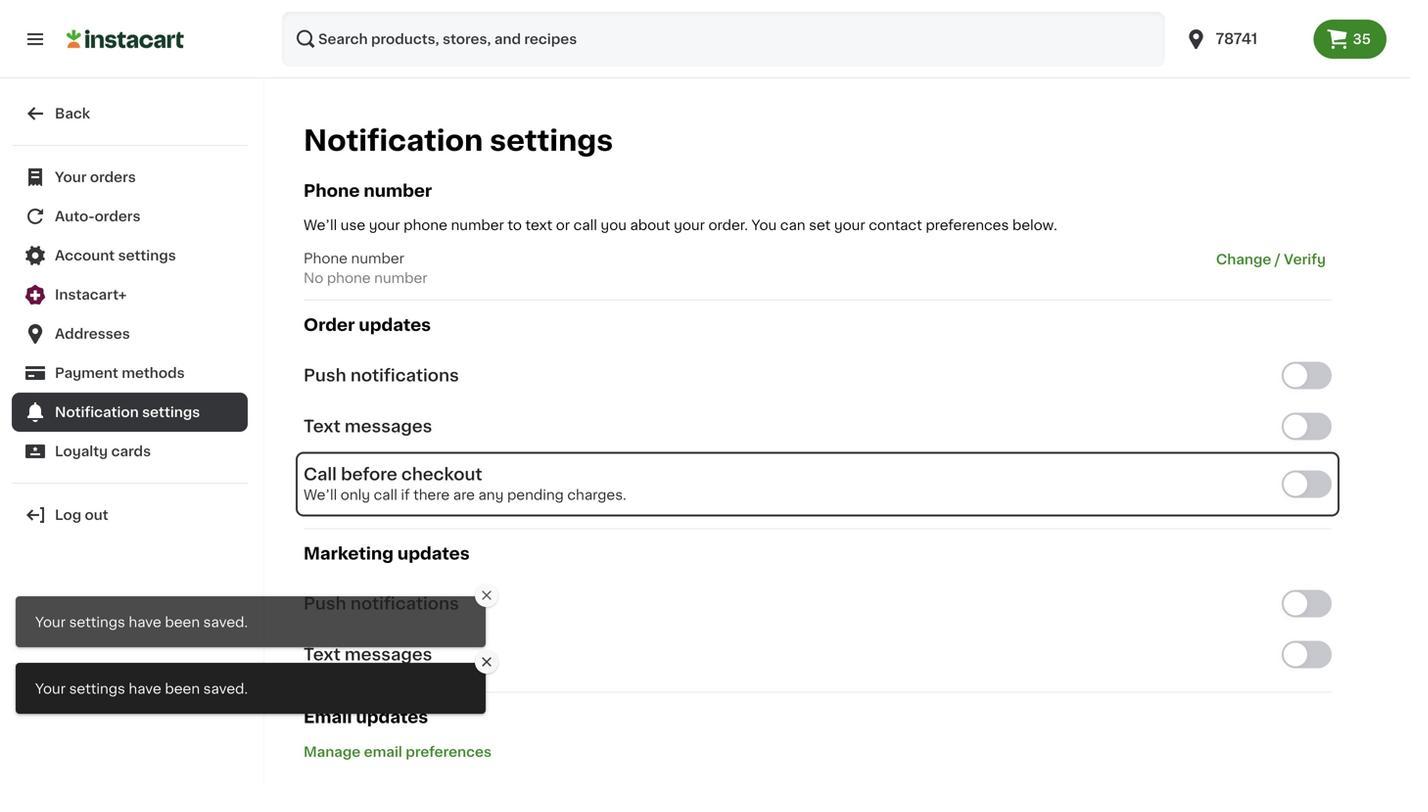 Task type: describe. For each thing, give the bounding box(es) containing it.
text messages for order
[[304, 418, 432, 435]]

2 your settings have been saved. from the top
[[35, 682, 248, 696]]

1 we'll from the top
[[304, 219, 337, 232]]

1 horizontal spatial notification
[[304, 127, 483, 155]]

we'll use your phone number to text or call you about your order. you can set your contact preferences below.
[[304, 219, 1058, 232]]

payment methods
[[55, 366, 185, 380]]

email
[[364, 745, 403, 759]]

2 have from the top
[[129, 682, 161, 696]]

can
[[781, 219, 806, 232]]

or
[[556, 219, 570, 232]]

2 close toast image from the top
[[479, 654, 495, 670]]

marketing
[[304, 546, 394, 562]]

phone number
[[304, 183, 432, 199]]

to
[[508, 219, 522, 232]]

account settings link
[[12, 236, 248, 275]]

notification settings link
[[12, 393, 248, 432]]

auto-orders
[[55, 210, 141, 223]]

1 horizontal spatial preferences
[[926, 219, 1009, 232]]

manage email preferences
[[304, 745, 492, 759]]

call inside call before checkout we'll only call if there are any pending charges.
[[374, 488, 398, 502]]

log
[[55, 508, 81, 522]]

3 your from the left
[[835, 219, 866, 232]]

1 have from the top
[[129, 616, 161, 629]]

messages for marketing
[[345, 647, 432, 663]]

text for order updates
[[304, 418, 341, 435]]

phone for no
[[327, 271, 371, 285]]

verify
[[1285, 253, 1327, 267]]

we'll inside call before checkout we'll only call if there are any pending charges.
[[304, 488, 337, 502]]

out
[[85, 508, 108, 522]]

1 your settings have been saved. from the top
[[35, 616, 248, 629]]

0 vertical spatial notification settings
[[304, 127, 613, 155]]

35
[[1354, 32, 1372, 46]]

number up 'use'
[[364, 183, 432, 199]]

updates for order updates
[[359, 317, 431, 334]]

pending
[[507, 488, 564, 502]]

manage email preferences link
[[304, 745, 492, 759]]

use
[[341, 219, 366, 232]]

1 close toast image from the top
[[479, 588, 495, 604]]

text for marketing updates
[[304, 647, 341, 663]]

email updates
[[304, 709, 428, 726]]

loyalty
[[55, 445, 108, 459]]

call before checkout we'll only call if there are any pending charges.
[[304, 466, 627, 502]]

change / verify
[[1217, 253, 1327, 267]]

auto-
[[55, 210, 95, 223]]

1 been from the top
[[165, 616, 200, 629]]

push for order updates
[[304, 367, 347, 384]]

you
[[752, 219, 777, 232]]

notifications for marketing
[[351, 596, 459, 612]]

instacart+ link
[[12, 275, 248, 315]]

checkout
[[402, 466, 483, 483]]

back
[[55, 107, 90, 121]]

before
[[341, 466, 398, 483]]

methods
[[122, 366, 185, 380]]

order updates
[[304, 317, 431, 334]]

orders for your orders
[[90, 170, 136, 184]]

addresses
[[55, 327, 130, 341]]

payment methods link
[[12, 354, 248, 393]]



Task type: vqa. For each thing, say whether or not it's contained in the screenshot.
Push notifications
yes



Task type: locate. For each thing, give the bounding box(es) containing it.
preferences
[[926, 219, 1009, 232], [406, 745, 492, 759]]

1 vertical spatial orders
[[95, 210, 141, 223]]

we'll
[[304, 219, 337, 232], [304, 488, 337, 502]]

0 vertical spatial have
[[129, 616, 161, 629]]

2 push from the top
[[304, 596, 347, 612]]

1 horizontal spatial phone
[[404, 219, 448, 232]]

phone up 'no'
[[304, 252, 348, 266]]

0 vertical spatial your settings have been saved.
[[35, 616, 248, 629]]

change
[[1217, 253, 1272, 267]]

0 vertical spatial phone
[[404, 219, 448, 232]]

0 horizontal spatial your
[[369, 219, 400, 232]]

notification up loyalty cards
[[55, 406, 139, 419]]

0 vertical spatial your
[[55, 170, 87, 184]]

0 horizontal spatial call
[[374, 488, 398, 502]]

your
[[55, 170, 87, 184], [35, 616, 66, 629], [35, 682, 66, 696]]

1 vertical spatial text messages
[[304, 647, 432, 663]]

1 saved. from the top
[[203, 616, 248, 629]]

your right set
[[835, 219, 866, 232]]

orders up auto-orders
[[90, 170, 136, 184]]

0 vertical spatial text messages
[[304, 418, 432, 435]]

push notifications for marketing
[[304, 596, 459, 612]]

email
[[304, 709, 352, 726]]

updates down there
[[398, 546, 470, 562]]

2 horizontal spatial your
[[835, 219, 866, 232]]

your orders link
[[12, 158, 248, 197]]

updates for marketing updates
[[398, 546, 470, 562]]

0 horizontal spatial preferences
[[406, 745, 492, 759]]

1 horizontal spatial notification settings
[[304, 127, 613, 155]]

loyalty cards link
[[12, 432, 248, 471]]

Search field
[[282, 12, 1165, 67]]

there
[[414, 488, 450, 502]]

2 messages from the top
[[345, 647, 432, 663]]

messages up the before
[[345, 418, 432, 435]]

text
[[304, 418, 341, 435], [304, 647, 341, 663]]

your right 'use'
[[369, 219, 400, 232]]

0 vertical spatial notification
[[304, 127, 483, 155]]

your left "order."
[[674, 219, 705, 232]]

you
[[601, 219, 627, 232]]

orders for auto-orders
[[95, 210, 141, 223]]

change / verify button
[[1211, 249, 1332, 271]]

back link
[[12, 94, 248, 133]]

number up order updates at the left top of page
[[374, 271, 428, 285]]

push down marketing
[[304, 596, 347, 612]]

1 vertical spatial phone
[[304, 252, 348, 266]]

1 horizontal spatial your
[[674, 219, 705, 232]]

manage
[[304, 745, 361, 759]]

2 vertical spatial updates
[[356, 709, 428, 726]]

1 vertical spatial have
[[129, 682, 161, 696]]

0 vertical spatial saved.
[[203, 616, 248, 629]]

1 vertical spatial preferences
[[406, 745, 492, 759]]

0 vertical spatial call
[[574, 219, 598, 232]]

0 vertical spatial preferences
[[926, 219, 1009, 232]]

loyalty cards
[[55, 445, 151, 459]]

1 phone from the top
[[304, 183, 360, 199]]

2 your from the left
[[674, 219, 705, 232]]

1 text messages from the top
[[304, 418, 432, 435]]

0 vertical spatial updates
[[359, 317, 431, 334]]

0 vertical spatial push
[[304, 367, 347, 384]]

are
[[453, 488, 475, 502]]

log out
[[55, 508, 108, 522]]

1 vertical spatial notifications
[[351, 596, 459, 612]]

phone for phone number
[[304, 183, 360, 199]]

messages for order
[[345, 418, 432, 435]]

if
[[401, 488, 410, 502]]

phone for your
[[404, 219, 448, 232]]

updates for email updates
[[356, 709, 428, 726]]

orders inside 'link'
[[90, 170, 136, 184]]

1 notifications from the top
[[351, 367, 459, 384]]

text messages
[[304, 418, 432, 435], [304, 647, 432, 663]]

1 vertical spatial notification
[[55, 406, 139, 419]]

2 phone from the top
[[304, 252, 348, 266]]

auto-orders link
[[12, 197, 248, 236]]

account
[[55, 249, 115, 263]]

push notifications down marketing updates at left bottom
[[304, 596, 459, 612]]

1 vertical spatial notification settings
[[55, 406, 200, 419]]

your
[[369, 219, 400, 232], [674, 219, 705, 232], [835, 219, 866, 232]]

1 vertical spatial phone
[[327, 271, 371, 285]]

account settings
[[55, 249, 176, 263]]

settings
[[490, 127, 613, 155], [118, 249, 176, 263], [142, 406, 200, 419], [69, 616, 125, 629], [69, 682, 125, 696]]

marketing updates
[[304, 546, 470, 562]]

1 vertical spatial we'll
[[304, 488, 337, 502]]

preferences right email
[[406, 745, 492, 759]]

push notifications for order
[[304, 367, 459, 384]]

call
[[304, 466, 337, 483]]

2 saved. from the top
[[203, 682, 248, 696]]

1 vertical spatial saved.
[[203, 682, 248, 696]]

your orders
[[55, 170, 136, 184]]

about
[[630, 219, 671, 232]]

notifications for order
[[351, 367, 459, 384]]

updates down 'phone number no phone number'
[[359, 317, 431, 334]]

have
[[129, 616, 161, 629], [129, 682, 161, 696]]

text messages for marketing
[[304, 647, 432, 663]]

notification settings
[[304, 127, 613, 155], [55, 406, 200, 419]]

phone
[[304, 183, 360, 199], [304, 252, 348, 266]]

phone inside 'phone number no phone number'
[[304, 252, 348, 266]]

your inside 'link'
[[55, 170, 87, 184]]

phone up 'use'
[[304, 183, 360, 199]]

0 vertical spatial close toast image
[[479, 588, 495, 604]]

0 vertical spatial notifications
[[351, 367, 459, 384]]

your settings have been saved.
[[35, 616, 248, 629], [35, 682, 248, 696]]

notification settings inside notification settings link
[[55, 406, 200, 419]]

phone for phone number no phone number
[[304, 252, 348, 266]]

text messages up email updates
[[304, 647, 432, 663]]

been
[[165, 616, 200, 629], [165, 682, 200, 696]]

0 vertical spatial we'll
[[304, 219, 337, 232]]

contact
[[869, 219, 923, 232]]

1 vertical spatial updates
[[398, 546, 470, 562]]

orders up account settings
[[95, 210, 141, 223]]

1 vertical spatial your
[[35, 616, 66, 629]]

below.
[[1013, 219, 1058, 232]]

notifications down order updates at the left top of page
[[351, 367, 459, 384]]

0 vertical spatial text
[[304, 418, 341, 435]]

set
[[809, 219, 831, 232]]

call left if
[[374, 488, 398, 502]]

1 horizontal spatial call
[[574, 219, 598, 232]]

order.
[[709, 219, 748, 232]]

1 your from the left
[[369, 219, 400, 232]]

1 vertical spatial messages
[[345, 647, 432, 663]]

1 messages from the top
[[345, 418, 432, 435]]

push notifications down order updates at the left top of page
[[304, 367, 459, 384]]

push
[[304, 367, 347, 384], [304, 596, 347, 612]]

1 vertical spatial text
[[304, 647, 341, 663]]

0 vertical spatial messages
[[345, 418, 432, 435]]

0 vertical spatial push notifications
[[304, 367, 459, 384]]

messages up email updates
[[345, 647, 432, 663]]

any
[[479, 488, 504, 502]]

0 vertical spatial orders
[[90, 170, 136, 184]]

instacart logo image
[[67, 27, 184, 51]]

1 push notifications from the top
[[304, 367, 459, 384]]

2 text messages from the top
[[304, 647, 432, 663]]

2 push notifications from the top
[[304, 596, 459, 612]]

text up call
[[304, 418, 341, 435]]

phone right 'no'
[[327, 271, 371, 285]]

1 vertical spatial your settings have been saved.
[[35, 682, 248, 696]]

2 we'll from the top
[[304, 488, 337, 502]]

2 text from the top
[[304, 647, 341, 663]]

payment
[[55, 366, 118, 380]]

78741 button
[[1185, 12, 1303, 67]]

messages
[[345, 418, 432, 435], [345, 647, 432, 663]]

2 notifications from the top
[[351, 596, 459, 612]]

1 vertical spatial close toast image
[[479, 654, 495, 670]]

1 vertical spatial call
[[374, 488, 398, 502]]

call right or
[[574, 219, 598, 232]]

cards
[[111, 445, 151, 459]]

/
[[1275, 253, 1281, 267]]

addresses link
[[12, 315, 248, 354]]

number
[[364, 183, 432, 199], [451, 219, 504, 232], [351, 252, 405, 266], [374, 271, 428, 285]]

0 horizontal spatial phone
[[327, 271, 371, 285]]

notification
[[304, 127, 483, 155], [55, 406, 139, 419]]

close toast image
[[479, 588, 495, 604], [479, 654, 495, 670]]

0 horizontal spatial notification
[[55, 406, 139, 419]]

0 vertical spatial phone
[[304, 183, 360, 199]]

preferences left below.
[[926, 219, 1009, 232]]

only
[[341, 488, 370, 502]]

notifications
[[351, 367, 459, 384], [351, 596, 459, 612]]

0 horizontal spatial notification settings
[[55, 406, 200, 419]]

we'll down call
[[304, 488, 337, 502]]

instacart+
[[55, 288, 127, 302]]

phone down the phone number
[[404, 219, 448, 232]]

35 button
[[1314, 20, 1387, 59]]

updates up the manage email preferences link at the bottom
[[356, 709, 428, 726]]

push notifications
[[304, 367, 459, 384], [304, 596, 459, 612]]

no
[[304, 271, 324, 285]]

number left to
[[451, 219, 504, 232]]

78741 button
[[1173, 12, 1314, 67]]

1 push from the top
[[304, 367, 347, 384]]

push down order
[[304, 367, 347, 384]]

orders
[[90, 170, 136, 184], [95, 210, 141, 223]]

1 vertical spatial push notifications
[[304, 596, 459, 612]]

notifications down marketing updates at left bottom
[[351, 596, 459, 612]]

saved.
[[203, 616, 248, 629], [203, 682, 248, 696]]

call
[[574, 219, 598, 232], [374, 488, 398, 502]]

2 been from the top
[[165, 682, 200, 696]]

78741
[[1216, 32, 1258, 46]]

text
[[526, 219, 553, 232]]

order
[[304, 317, 355, 334]]

1 text from the top
[[304, 418, 341, 435]]

0 vertical spatial been
[[165, 616, 200, 629]]

1 vertical spatial been
[[165, 682, 200, 696]]

2 vertical spatial your
[[35, 682, 66, 696]]

text up email
[[304, 647, 341, 663]]

number down 'use'
[[351, 252, 405, 266]]

1 vertical spatial push
[[304, 596, 347, 612]]

we'll left 'use'
[[304, 219, 337, 232]]

push for marketing updates
[[304, 596, 347, 612]]

log out link
[[12, 496, 248, 535]]

phone number no phone number
[[304, 252, 428, 285]]

phone inside 'phone number no phone number'
[[327, 271, 371, 285]]

text messages up the before
[[304, 418, 432, 435]]

notification up the phone number
[[304, 127, 483, 155]]

charges.
[[568, 488, 627, 502]]

phone
[[404, 219, 448, 232], [327, 271, 371, 285]]

None search field
[[282, 12, 1165, 67]]

updates
[[359, 317, 431, 334], [398, 546, 470, 562], [356, 709, 428, 726]]



